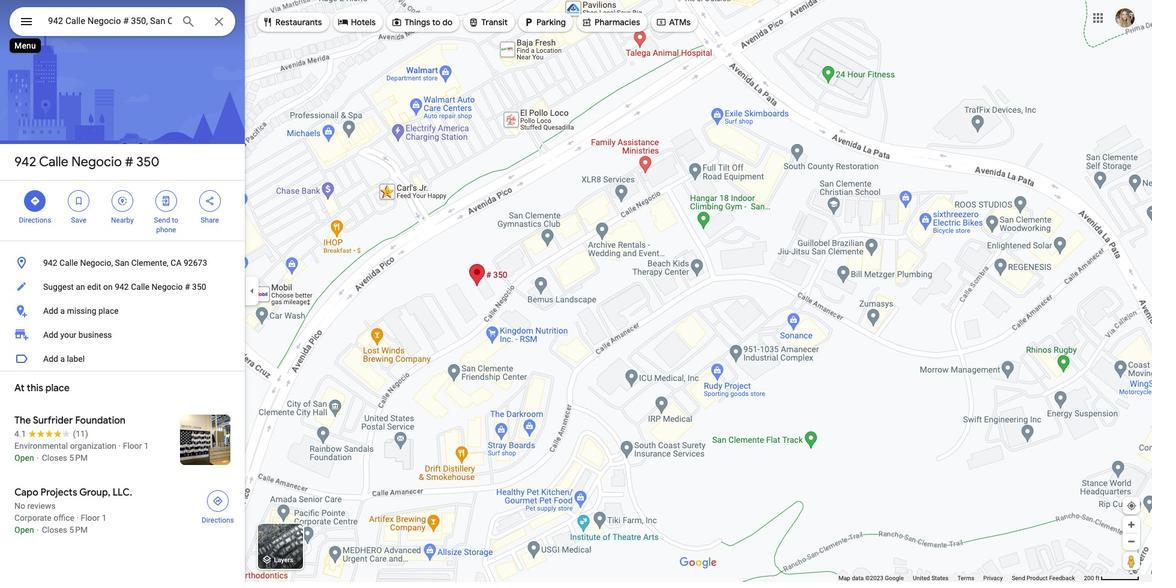Task type: describe. For each thing, give the bounding box(es) containing it.
phone
[[156, 226, 176, 234]]

add a label button
[[0, 347, 245, 371]]

350 inside button
[[192, 282, 206, 292]]

at
[[14, 382, 25, 394]]


[[73, 195, 84, 208]]

foundation
[[75, 415, 126, 427]]

capo projects group, llc. no reviews corporate office · floor 1 open ⋅ closes 5 pm
[[14, 487, 132, 535]]

llc.
[[113, 487, 132, 499]]

directions inside button
[[202, 516, 234, 525]]

environmental
[[14, 441, 68, 451]]

ft
[[1096, 575, 1100, 582]]

©2023
[[866, 575, 884, 582]]

send product feedback button
[[1012, 575, 1076, 582]]

1 inside the capo projects group, llc. no reviews corporate office · floor 1 open ⋅ closes 5 pm
[[102, 513, 107, 523]]

 button
[[10, 7, 43, 38]]

office
[[54, 513, 74, 523]]

open inside environmental organization · floor 1 open ⋅ closes 5 pm
[[14, 453, 34, 463]]

footer inside google maps element
[[839, 575, 1085, 582]]

capo
[[14, 487, 38, 499]]

data
[[852, 575, 864, 582]]

negocio,
[[80, 258, 113, 268]]

4.1
[[14, 429, 26, 439]]

send product feedback
[[1012, 575, 1076, 582]]

942 calle negocio, san clemente, ca 92673
[[43, 258, 207, 268]]

directions button
[[195, 487, 241, 525]]

business
[[79, 330, 112, 340]]

label
[[67, 354, 85, 364]]

calle for negocio
[[39, 154, 68, 171]]

4.1 stars 11 reviews image
[[14, 428, 88, 440]]


[[30, 195, 40, 208]]

92673
[[184, 258, 207, 268]]

none field inside 942 calle negocio # 350, san clemente, ca 92673 field
[[48, 14, 172, 28]]

0 horizontal spatial 350
[[137, 154, 160, 171]]

projects
[[41, 487, 77, 499]]

942 for 942 calle negocio # 350
[[14, 154, 36, 171]]

 atms
[[656, 16, 691, 29]]

 restaurants
[[262, 16, 322, 29]]

add your business link
[[0, 323, 245, 347]]

200
[[1085, 575, 1095, 582]]

closes inside the capo projects group, llc. no reviews corporate office · floor 1 open ⋅ closes 5 pm
[[42, 525, 67, 535]]

add your business
[[43, 330, 112, 340]]

add a missing place
[[43, 306, 119, 316]]

product
[[1027, 575, 1048, 582]]

save
[[71, 216, 86, 225]]

organization
[[70, 441, 117, 451]]

floor inside environmental organization · floor 1 open ⋅ closes 5 pm
[[123, 441, 142, 451]]

corporate
[[14, 513, 51, 523]]

· inside environmental organization · floor 1 open ⋅ closes 5 pm
[[119, 441, 121, 451]]

suggest
[[43, 282, 74, 292]]

google maps element
[[0, 0, 1153, 582]]

transit
[[482, 17, 508, 28]]

hotels
[[351, 17, 376, 28]]

negocio inside button
[[152, 282, 183, 292]]

states
[[932, 575, 949, 582]]


[[204, 195, 215, 208]]

closes inside environmental organization · floor 1 open ⋅ closes 5 pm
[[42, 453, 67, 463]]

the
[[14, 415, 31, 427]]

send for send to phone
[[154, 216, 170, 225]]

san
[[115, 258, 129, 268]]

send for send product feedback
[[1012, 575, 1026, 582]]

surfrider
[[33, 415, 73, 427]]

suggest an edit on 942 calle negocio # 350
[[43, 282, 206, 292]]


[[161, 195, 172, 208]]


[[262, 16, 273, 29]]

to inside send to phone
[[172, 216, 178, 225]]

atms
[[669, 17, 691, 28]]

⋅ inside the capo projects group, llc. no reviews corporate office · floor 1 open ⋅ closes 5 pm
[[36, 525, 40, 535]]

0 vertical spatial #
[[125, 154, 133, 171]]


[[524, 16, 534, 29]]

google
[[885, 575, 904, 582]]


[[656, 16, 667, 29]]

200 ft button
[[1085, 575, 1140, 582]]

a for label
[[60, 354, 65, 364]]

0 vertical spatial negocio
[[71, 154, 122, 171]]

pharmacies
[[595, 17, 641, 28]]

· inside the capo projects group, llc. no reviews corporate office · floor 1 open ⋅ closes 5 pm
[[76, 513, 79, 523]]

add for add a missing place
[[43, 306, 58, 316]]


[[338, 16, 349, 29]]



Task type: vqa. For each thing, say whether or not it's contained in the screenshot.
· within environmental organization · floor 1 open ⋅ closes 5 pm
yes



Task type: locate. For each thing, give the bounding box(es) containing it.
zoom in image
[[1128, 521, 1137, 530]]

1 ⋅ from the top
[[36, 453, 40, 463]]

1 horizontal spatial floor
[[123, 441, 142, 451]]

1 vertical spatial ·
[[76, 513, 79, 523]]

edit
[[87, 282, 101, 292]]

0 vertical spatial place
[[98, 306, 119, 316]]

1 vertical spatial 5 pm
[[69, 525, 88, 535]]

send to phone
[[154, 216, 178, 234]]

calle inside the 942 calle negocio, san clemente, ca 92673 button
[[59, 258, 78, 268]]

1 vertical spatial 350
[[192, 282, 206, 292]]

0 vertical spatial calle
[[39, 154, 68, 171]]

directions down directions "icon"
[[202, 516, 234, 525]]

942 for 942 calle negocio, san clemente, ca 92673
[[43, 258, 57, 268]]

0 vertical spatial send
[[154, 216, 170, 225]]

0 vertical spatial open
[[14, 453, 34, 463]]

1 vertical spatial 942
[[43, 258, 57, 268]]

0 vertical spatial directions
[[19, 216, 51, 225]]

1 horizontal spatial send
[[1012, 575, 1026, 582]]

1 horizontal spatial #
[[185, 282, 190, 292]]

to left do on the top left of page
[[432, 17, 441, 28]]

1 open from the top
[[14, 453, 34, 463]]

add a label
[[43, 354, 85, 364]]

footer containing map data ©2023 google
[[839, 575, 1085, 582]]

google account: michelle dermenjian  
(michelle.dermenjian@adept.ai) image
[[1116, 8, 1135, 27]]

send left 'product'
[[1012, 575, 1026, 582]]

floor right organization
[[123, 441, 142, 451]]

send
[[154, 216, 170, 225], [1012, 575, 1026, 582]]

nearby
[[111, 216, 134, 225]]

floor down group,
[[81, 513, 100, 523]]

send inside button
[[1012, 575, 1026, 582]]

1 vertical spatial #
[[185, 282, 190, 292]]

suggest an edit on 942 calle negocio # 350 button
[[0, 275, 245, 299]]

2 vertical spatial calle
[[131, 282, 150, 292]]

0 vertical spatial a
[[60, 306, 65, 316]]

0 vertical spatial 5 pm
[[69, 453, 88, 463]]

942 up suggest
[[43, 258, 57, 268]]

layers
[[274, 557, 294, 565]]


[[19, 13, 34, 30]]

5 pm down organization
[[69, 453, 88, 463]]

terms
[[958, 575, 975, 582]]

0 vertical spatial ⋅
[[36, 453, 40, 463]]

at this place
[[14, 382, 70, 394]]

1
[[144, 441, 149, 451], [102, 513, 107, 523]]

942 calle negocio # 350 main content
[[0, 0, 245, 582]]

add inside the add your business link
[[43, 330, 58, 340]]


[[117, 195, 128, 208]]


[[392, 16, 402, 29]]

None field
[[48, 14, 172, 28]]

ca
[[171, 258, 182, 268]]

942 right on
[[115, 282, 129, 292]]

350 down 92673
[[192, 282, 206, 292]]

0 vertical spatial ·
[[119, 441, 121, 451]]

add
[[43, 306, 58, 316], [43, 330, 58, 340], [43, 354, 58, 364]]

0 vertical spatial to
[[432, 17, 441, 28]]

5 pm inside the capo projects group, llc. no reviews corporate office · floor 1 open ⋅ closes 5 pm
[[69, 525, 88, 535]]

2 vertical spatial add
[[43, 354, 58, 364]]

calle up 
[[39, 154, 68, 171]]

1 vertical spatial directions
[[202, 516, 234, 525]]

a left label
[[60, 354, 65, 364]]

942 inside suggest an edit on 942 calle negocio # 350 button
[[115, 282, 129, 292]]

open inside the capo projects group, llc. no reviews corporate office · floor 1 open ⋅ closes 5 pm
[[14, 525, 34, 535]]

1 vertical spatial floor
[[81, 513, 100, 523]]

parking
[[537, 17, 566, 28]]

add left your at the left
[[43, 330, 58, 340]]

1 horizontal spatial directions
[[202, 516, 234, 525]]

send inside send to phone
[[154, 216, 170, 225]]

2 closes from the top
[[42, 525, 67, 535]]

a inside add a missing place button
[[60, 306, 65, 316]]

closes down office
[[42, 525, 67, 535]]

open down corporate
[[14, 525, 34, 535]]

2 open from the top
[[14, 525, 34, 535]]

0 vertical spatial 942
[[14, 154, 36, 171]]

show your location image
[[1127, 501, 1138, 512]]

clemente,
[[131, 258, 169, 268]]

0 horizontal spatial 942
[[14, 154, 36, 171]]

actions for 942 calle negocio # 350 region
[[0, 181, 245, 241]]

2 horizontal spatial 942
[[115, 282, 129, 292]]

 search field
[[10, 7, 235, 38]]

calle up suggest
[[59, 258, 78, 268]]

2 a from the top
[[60, 354, 65, 364]]

 pharmacies
[[582, 16, 641, 29]]

a for missing
[[60, 306, 65, 316]]

calle for negocio,
[[59, 258, 78, 268]]

0 vertical spatial closes
[[42, 453, 67, 463]]

1 vertical spatial place
[[46, 382, 70, 394]]

# up 
[[125, 154, 133, 171]]

942 inside the 942 calle negocio, san clemente, ca 92673 button
[[43, 258, 57, 268]]

map
[[839, 575, 851, 582]]

#
[[125, 154, 133, 171], [185, 282, 190, 292]]

environmental organization · floor 1 open ⋅ closes 5 pm
[[14, 441, 149, 463]]

on
[[103, 282, 113, 292]]

this
[[27, 382, 43, 394]]

place inside button
[[98, 306, 119, 316]]

1 vertical spatial a
[[60, 354, 65, 364]]

1 down group,
[[102, 513, 107, 523]]

the surfrider foundation
[[14, 415, 126, 427]]

send up phone at the left top of page
[[154, 216, 170, 225]]

closes down environmental
[[42, 453, 67, 463]]

a inside add a label button
[[60, 354, 65, 364]]

privacy button
[[984, 575, 1003, 582]]

 things to do
[[392, 16, 453, 29]]

missing
[[67, 306, 96, 316]]

open
[[14, 453, 34, 463], [14, 525, 34, 535]]

add a missing place button
[[0, 299, 245, 323]]

to inside the  things to do
[[432, 17, 441, 28]]

privacy
[[984, 575, 1003, 582]]

add down suggest
[[43, 306, 58, 316]]

0 horizontal spatial 1
[[102, 513, 107, 523]]

 transit
[[468, 16, 508, 29]]

942 up 
[[14, 154, 36, 171]]

place
[[98, 306, 119, 316], [46, 382, 70, 394]]

1 a from the top
[[60, 306, 65, 316]]

0 horizontal spatial place
[[46, 382, 70, 394]]

no
[[14, 501, 25, 511]]

 parking
[[524, 16, 566, 29]]

350 up actions for 942 calle negocio # 350 region
[[137, 154, 160, 171]]

to
[[432, 17, 441, 28], [172, 216, 178, 225]]

open down environmental
[[14, 453, 34, 463]]

⋅ inside environmental organization · floor 1 open ⋅ closes 5 pm
[[36, 453, 40, 463]]

942 calle negocio, san clemente, ca 92673 button
[[0, 251, 245, 275]]

942 Calle Negocio # 350, San Clemente, CA 92673 field
[[10, 7, 235, 36]]

a
[[60, 306, 65, 316], [60, 354, 65, 364]]

share
[[201, 216, 219, 225]]

add left label
[[43, 354, 58, 364]]

calle inside suggest an edit on 942 calle negocio # 350 button
[[131, 282, 150, 292]]

1 closes from the top
[[42, 453, 67, 463]]

1 vertical spatial add
[[43, 330, 58, 340]]

·
[[119, 441, 121, 451], [76, 513, 79, 523]]

directions
[[19, 216, 51, 225], [202, 516, 234, 525]]

0 vertical spatial 350
[[137, 154, 160, 171]]

1 horizontal spatial negocio
[[152, 282, 183, 292]]

place right the this
[[46, 382, 70, 394]]

200 ft
[[1085, 575, 1100, 582]]

942 calle negocio # 350
[[14, 154, 160, 171]]

show street view coverage image
[[1123, 552, 1141, 570]]

add for add your business
[[43, 330, 58, 340]]

3 add from the top
[[43, 354, 58, 364]]

0 horizontal spatial directions
[[19, 216, 51, 225]]

united
[[913, 575, 931, 582]]

# inside button
[[185, 282, 190, 292]]

⋅ down environmental
[[36, 453, 40, 463]]

place down on
[[98, 306, 119, 316]]

directions down 
[[19, 216, 51, 225]]

an
[[76, 282, 85, 292]]

your
[[60, 330, 76, 340]]

2 ⋅ from the top
[[36, 525, 40, 535]]

directions image
[[213, 496, 223, 507]]

1 vertical spatial negocio
[[152, 282, 183, 292]]

to up phone at the left top of page
[[172, 216, 178, 225]]


[[468, 16, 479, 29]]


[[582, 16, 593, 29]]

0 horizontal spatial #
[[125, 154, 133, 171]]

negocio down ca
[[152, 282, 183, 292]]

zoom out image
[[1128, 537, 1137, 546]]

group,
[[79, 487, 110, 499]]

1 horizontal spatial 1
[[144, 441, 149, 451]]

add for add a label
[[43, 354, 58, 364]]

collapse side panel image
[[246, 285, 259, 298]]

united states button
[[913, 575, 949, 582]]

directions inside actions for 942 calle negocio # 350 region
[[19, 216, 51, 225]]

 hotels
[[338, 16, 376, 29]]

# down 92673
[[185, 282, 190, 292]]

1 vertical spatial closes
[[42, 525, 67, 535]]

0 horizontal spatial send
[[154, 216, 170, 225]]

negocio up 
[[71, 154, 122, 171]]

united states
[[913, 575, 949, 582]]

feedback
[[1050, 575, 1076, 582]]

floor inside the capo projects group, llc. no reviews corporate office · floor 1 open ⋅ closes 5 pm
[[81, 513, 100, 523]]

0 horizontal spatial floor
[[81, 513, 100, 523]]

0 horizontal spatial ·
[[76, 513, 79, 523]]

· right office
[[76, 513, 79, 523]]

footer
[[839, 575, 1085, 582]]

1 vertical spatial to
[[172, 216, 178, 225]]

1 horizontal spatial to
[[432, 17, 441, 28]]

2 add from the top
[[43, 330, 58, 340]]

1 right organization
[[144, 441, 149, 451]]

do
[[443, 17, 453, 28]]

reviews
[[27, 501, 56, 511]]

2 5 pm from the top
[[69, 525, 88, 535]]

1 inside environmental organization · floor 1 open ⋅ closes 5 pm
[[144, 441, 149, 451]]

add inside add a missing place button
[[43, 306, 58, 316]]

things
[[405, 17, 431, 28]]

restaurants
[[276, 17, 322, 28]]

1 vertical spatial open
[[14, 525, 34, 535]]

1 horizontal spatial 942
[[43, 258, 57, 268]]

1 horizontal spatial 350
[[192, 282, 206, 292]]

a left missing
[[60, 306, 65, 316]]

2 vertical spatial 942
[[115, 282, 129, 292]]

closes
[[42, 453, 67, 463], [42, 525, 67, 535]]

(11)
[[73, 429, 88, 439]]

5 pm down office
[[69, 525, 88, 535]]

add inside add a label button
[[43, 354, 58, 364]]

1 vertical spatial calle
[[59, 258, 78, 268]]

· right organization
[[119, 441, 121, 451]]

⋅
[[36, 453, 40, 463], [36, 525, 40, 535]]

1 vertical spatial send
[[1012, 575, 1026, 582]]

map data ©2023 google
[[839, 575, 904, 582]]

0 horizontal spatial to
[[172, 216, 178, 225]]

942
[[14, 154, 36, 171], [43, 258, 57, 268], [115, 282, 129, 292]]

terms button
[[958, 575, 975, 582]]

5 pm inside environmental organization · floor 1 open ⋅ closes 5 pm
[[69, 453, 88, 463]]

1 horizontal spatial place
[[98, 306, 119, 316]]

0 vertical spatial add
[[43, 306, 58, 316]]

1 5 pm from the top
[[69, 453, 88, 463]]

1 vertical spatial ⋅
[[36, 525, 40, 535]]

1 vertical spatial 1
[[102, 513, 107, 523]]

calle down clemente,
[[131, 282, 150, 292]]

350
[[137, 154, 160, 171], [192, 282, 206, 292]]

⋅ down corporate
[[36, 525, 40, 535]]

1 add from the top
[[43, 306, 58, 316]]

0 horizontal spatial negocio
[[71, 154, 122, 171]]

0 vertical spatial 1
[[144, 441, 149, 451]]

1 horizontal spatial ·
[[119, 441, 121, 451]]

0 vertical spatial floor
[[123, 441, 142, 451]]



